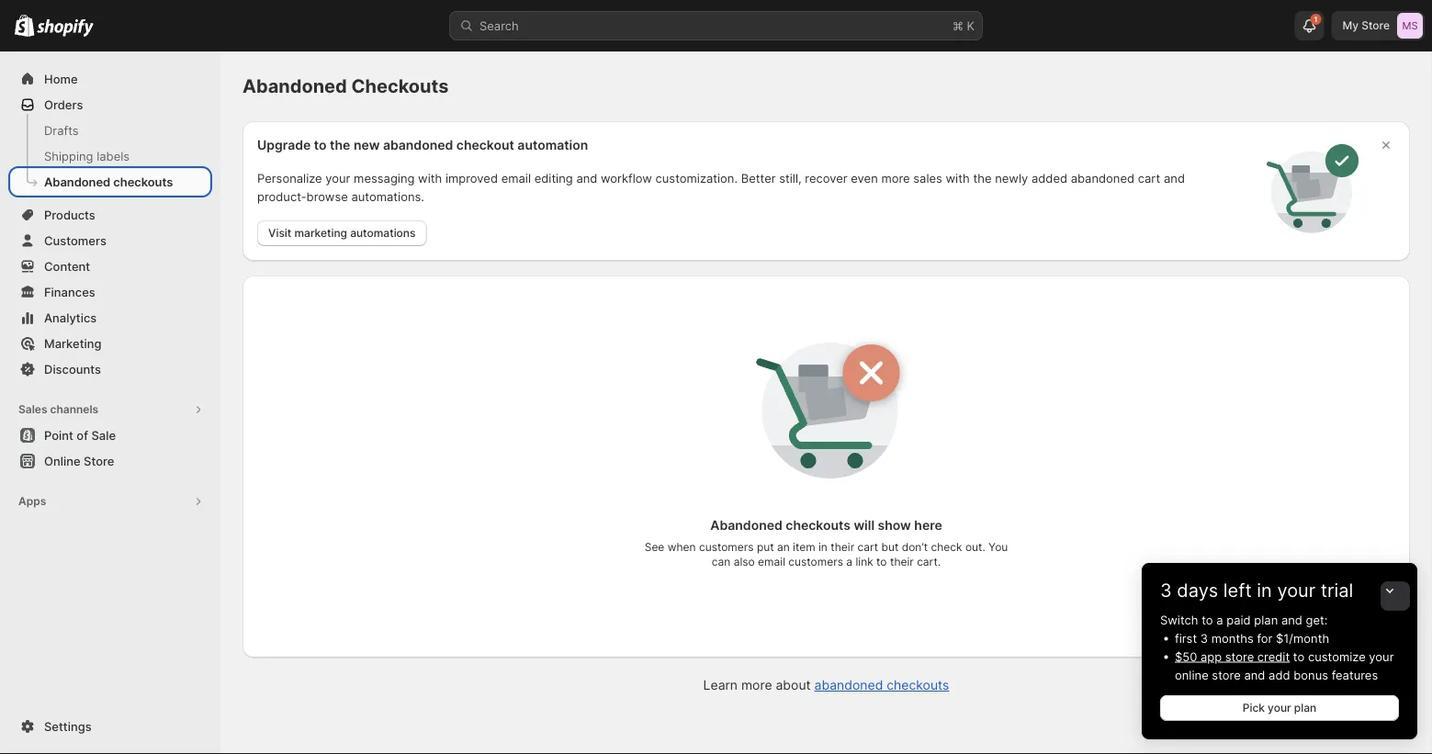 Task type: vqa. For each thing, say whether or not it's contained in the screenshot.
$1/month
yes



Task type: locate. For each thing, give the bounding box(es) containing it.
1 vertical spatial checkouts
[[786, 518, 851, 534]]

your up browse
[[326, 171, 351, 185]]

1 vertical spatial abandoned
[[1071, 171, 1135, 185]]

your up get:
[[1278, 579, 1316, 602]]

0 horizontal spatial with
[[418, 171, 442, 185]]

upgrade to the new abandoned checkout automation
[[257, 137, 588, 153]]

checkouts
[[113, 175, 173, 189], [786, 518, 851, 534], [887, 678, 950, 693]]

store for my store
[[1362, 19, 1391, 32]]

1 vertical spatial email
[[758, 556, 786, 569]]

cart.
[[917, 556, 941, 569]]

0 horizontal spatial email
[[501, 171, 531, 185]]

in right left
[[1258, 579, 1273, 602]]

0 horizontal spatial customers
[[699, 541, 754, 554]]

store down sale
[[84, 454, 114, 468]]

store down months
[[1226, 650, 1255, 664]]

1 vertical spatial plan
[[1295, 702, 1317, 715]]

abandoned inside abandoned checkouts will show here see when customers put an item in their cart but don't check out. you can also email customers a link to their cart.
[[711, 518, 783, 534]]

1 horizontal spatial email
[[758, 556, 786, 569]]

1 vertical spatial abandoned
[[44, 175, 110, 189]]

store inside button
[[84, 454, 114, 468]]

cart inside abandoned checkouts will show here see when customers put an item in their cart but don't check out. you can also email customers a link to their cart.
[[858, 541, 879, 554]]

0 vertical spatial plan
[[1255, 613, 1279, 627]]

home
[[44, 72, 78, 86]]

1 horizontal spatial checkouts
[[786, 518, 851, 534]]

1 vertical spatial the
[[974, 171, 992, 185]]

sales channels
[[18, 403, 98, 416]]

bonus
[[1294, 668, 1329, 682]]

improved
[[446, 171, 498, 185]]

new
[[354, 137, 380, 153]]

more right learn
[[742, 678, 773, 693]]

1 horizontal spatial abandoned
[[815, 678, 884, 693]]

discounts
[[44, 362, 101, 376]]

1 horizontal spatial 3
[[1201, 631, 1209, 646]]

online store
[[44, 454, 114, 468]]

3 right first
[[1201, 631, 1209, 646]]

0 horizontal spatial the
[[330, 137, 351, 153]]

1 vertical spatial a
[[1217, 613, 1224, 627]]

show
[[878, 518, 912, 534]]

recover
[[805, 171, 848, 185]]

personalize your messaging with improved email editing and workflow customization. better still, recover even more sales with the newly added abandoned cart and product-browse automations.
[[257, 171, 1186, 204]]

pick your plan
[[1243, 702, 1317, 715]]

products link
[[11, 202, 210, 228]]

the left new
[[330, 137, 351, 153]]

abandoned right about
[[815, 678, 884, 693]]

1
[[1315, 15, 1318, 24]]

abandoned down shipping
[[44, 175, 110, 189]]

abandoned
[[383, 137, 453, 153], [1071, 171, 1135, 185], [815, 678, 884, 693]]

abandoned
[[243, 75, 347, 97], [44, 175, 110, 189], [711, 518, 783, 534]]

better
[[741, 171, 776, 185]]

2 vertical spatial abandoned
[[815, 678, 884, 693]]

and
[[577, 171, 598, 185], [1164, 171, 1186, 185], [1282, 613, 1303, 627], [1245, 668, 1266, 682]]

email left editing
[[501, 171, 531, 185]]

1 horizontal spatial with
[[946, 171, 970, 185]]

more right even
[[882, 171, 911, 185]]

1 vertical spatial more
[[742, 678, 773, 693]]

to down $1/month
[[1294, 650, 1305, 664]]

0 vertical spatial abandoned
[[383, 137, 453, 153]]

1 horizontal spatial cart
[[1139, 171, 1161, 185]]

2 with from the left
[[946, 171, 970, 185]]

pick
[[1243, 702, 1266, 715]]

point of sale link
[[11, 423, 210, 449]]

1 horizontal spatial abandoned
[[243, 75, 347, 97]]

1 vertical spatial customers
[[789, 556, 844, 569]]

to inside to customize your online store and add bonus features
[[1294, 650, 1305, 664]]

visit
[[268, 227, 292, 240]]

1 vertical spatial 3
[[1201, 631, 1209, 646]]

abandoned up upgrade
[[243, 75, 347, 97]]

email down put
[[758, 556, 786, 569]]

out.
[[966, 541, 986, 554]]

in right item
[[819, 541, 828, 554]]

0 vertical spatial their
[[831, 541, 855, 554]]

my
[[1343, 19, 1359, 32]]

0 vertical spatial abandoned
[[243, 75, 347, 97]]

finances link
[[11, 279, 210, 305]]

the left newly
[[974, 171, 992, 185]]

their down will
[[831, 541, 855, 554]]

upgrade
[[257, 137, 311, 153]]

0 vertical spatial more
[[882, 171, 911, 185]]

plan down bonus at the bottom
[[1295, 702, 1317, 715]]

0 vertical spatial checkouts
[[113, 175, 173, 189]]

days
[[1178, 579, 1219, 602]]

a left link
[[847, 556, 853, 569]]

an
[[777, 541, 790, 554]]

0 horizontal spatial in
[[819, 541, 828, 554]]

their down but
[[890, 556, 914, 569]]

0 vertical spatial 3
[[1161, 579, 1173, 602]]

0 vertical spatial store
[[1362, 19, 1391, 32]]

newly
[[996, 171, 1029, 185]]

0 vertical spatial email
[[501, 171, 531, 185]]

settings
[[44, 720, 92, 734]]

abandoned up messaging on the top left
[[383, 137, 453, 153]]

cart
[[1139, 171, 1161, 185], [858, 541, 879, 554]]

0 horizontal spatial more
[[742, 678, 773, 693]]

when
[[668, 541, 696, 554]]

your inside personalize your messaging with improved email editing and workflow customization. better still, recover even more sales with the newly added abandoned cart and product-browse automations.
[[326, 171, 351, 185]]

1 horizontal spatial the
[[974, 171, 992, 185]]

0 horizontal spatial abandoned
[[383, 137, 453, 153]]

apps
[[18, 495, 46, 508]]

1 horizontal spatial in
[[1258, 579, 1273, 602]]

shipping
[[44, 149, 93, 163]]

2 horizontal spatial checkouts
[[887, 678, 950, 693]]

store right my
[[1362, 19, 1391, 32]]

customers down item
[[789, 556, 844, 569]]

0 vertical spatial in
[[819, 541, 828, 554]]

2 vertical spatial abandoned
[[711, 518, 783, 534]]

the
[[330, 137, 351, 153], [974, 171, 992, 185]]

sales
[[914, 171, 943, 185]]

orders link
[[11, 92, 210, 118]]

in inside abandoned checkouts will show here see when customers put an item in their cart but don't check out. you can also email customers a link to their cart.
[[819, 541, 828, 554]]

0 horizontal spatial plan
[[1255, 613, 1279, 627]]

and inside to customize your online store and add bonus features
[[1245, 668, 1266, 682]]

1 vertical spatial store
[[1213, 668, 1241, 682]]

automation
[[518, 137, 588, 153]]

apps button
[[11, 489, 210, 515]]

0 vertical spatial the
[[330, 137, 351, 153]]

put
[[757, 541, 774, 554]]

1 horizontal spatial store
[[1362, 19, 1391, 32]]

finances
[[44, 285, 95, 299]]

email inside abandoned checkouts will show here see when customers put an item in their cart but don't check out. you can also email customers a link to their cart.
[[758, 556, 786, 569]]

3 days left in your trial button
[[1142, 563, 1418, 602]]

1 horizontal spatial customers
[[789, 556, 844, 569]]

checkouts inside abandoned checkouts will show here see when customers put an item in their cart but don't check out. you can also email customers a link to their cart.
[[786, 518, 851, 534]]

0 horizontal spatial abandoned
[[44, 175, 110, 189]]

will
[[854, 518, 875, 534]]

browse
[[307, 189, 348, 204]]

customers up can
[[699, 541, 754, 554]]

1 vertical spatial in
[[1258, 579, 1273, 602]]

content link
[[11, 254, 210, 279]]

0 horizontal spatial store
[[84, 454, 114, 468]]

store down "$50 app store credit" link
[[1213, 668, 1241, 682]]

1 horizontal spatial more
[[882, 171, 911, 185]]

with down upgrade to the new abandoned checkout automation
[[418, 171, 442, 185]]

0 vertical spatial store
[[1226, 650, 1255, 664]]

0 horizontal spatial cart
[[858, 541, 879, 554]]

0 vertical spatial customers
[[699, 541, 754, 554]]

visit marketing automations button
[[257, 221, 427, 246]]

first 3 months for $1/month
[[1176, 631, 1330, 646]]

3 left the days
[[1161, 579, 1173, 602]]

to down but
[[877, 556, 887, 569]]

customers
[[44, 233, 107, 248]]

0 horizontal spatial checkouts
[[113, 175, 173, 189]]

2 horizontal spatial abandoned
[[1071, 171, 1135, 185]]

to right switch
[[1202, 613, 1214, 627]]

to right upgrade
[[314, 137, 327, 153]]

abandoned checkout image image
[[1267, 143, 1359, 235]]

1 horizontal spatial their
[[890, 556, 914, 569]]

0 horizontal spatial a
[[847, 556, 853, 569]]

item
[[793, 541, 816, 554]]

1 vertical spatial their
[[890, 556, 914, 569]]

1 vertical spatial store
[[84, 454, 114, 468]]

for
[[1258, 631, 1273, 646]]

search
[[480, 18, 519, 33]]

your
[[326, 171, 351, 185], [1278, 579, 1316, 602], [1370, 650, 1395, 664], [1268, 702, 1292, 715]]

3
[[1161, 579, 1173, 602], [1201, 631, 1209, 646]]

abandoned up put
[[711, 518, 783, 534]]

trial
[[1321, 579, 1354, 602]]

0 horizontal spatial 3
[[1161, 579, 1173, 602]]

abandoned right added
[[1071, 171, 1135, 185]]

abandoned for abandoned checkouts
[[243, 75, 347, 97]]

0 vertical spatial cart
[[1139, 171, 1161, 185]]

messaging
[[354, 171, 415, 185]]

with right the sales
[[946, 171, 970, 185]]

to customize your online store and add bonus features
[[1176, 650, 1395, 682]]

0 horizontal spatial their
[[831, 541, 855, 554]]

home link
[[11, 66, 210, 92]]

a inside abandoned checkouts will show here see when customers put an item in their cart but don't check out. you can also email customers a link to their cart.
[[847, 556, 853, 569]]

0 vertical spatial a
[[847, 556, 853, 569]]

2 horizontal spatial abandoned
[[711, 518, 783, 534]]

cart inside personalize your messaging with improved email editing and workflow customization. better still, recover even more sales with the newly added abandoned cart and product-browse automations.
[[1139, 171, 1161, 185]]

drafts
[[44, 123, 79, 137]]

my store image
[[1398, 13, 1424, 39]]

1 horizontal spatial a
[[1217, 613, 1224, 627]]

a left paid
[[1217, 613, 1224, 627]]

1 vertical spatial cart
[[858, 541, 879, 554]]

orders
[[44, 97, 83, 112]]

store for online store
[[84, 454, 114, 468]]

in
[[819, 541, 828, 554], [1258, 579, 1273, 602]]

credit
[[1258, 650, 1291, 664]]

to
[[314, 137, 327, 153], [877, 556, 887, 569], [1202, 613, 1214, 627], [1294, 650, 1305, 664]]

plan up for
[[1255, 613, 1279, 627]]

your up features
[[1370, 650, 1395, 664]]

$50
[[1176, 650, 1198, 664]]

shopify image
[[15, 14, 34, 37], [37, 19, 94, 37]]

store
[[1362, 19, 1391, 32], [84, 454, 114, 468]]



Task type: describe. For each thing, give the bounding box(es) containing it.
discounts link
[[11, 357, 210, 382]]

paid
[[1227, 613, 1251, 627]]

to inside abandoned checkouts will show here see when customers put an item in their cart but don't check out. you can also email customers a link to their cart.
[[877, 556, 887, 569]]

don't
[[902, 541, 928, 554]]

sales
[[18, 403, 47, 416]]

first
[[1176, 631, 1198, 646]]

3 days left in your trial element
[[1142, 611, 1418, 740]]

editing
[[535, 171, 573, 185]]

marketing
[[295, 227, 347, 240]]

of
[[77, 428, 88, 443]]

$50 app store credit
[[1176, 650, 1291, 664]]

sale
[[91, 428, 116, 443]]

$50 app store credit link
[[1176, 650, 1291, 664]]

in inside dropdown button
[[1258, 579, 1273, 602]]

checkouts
[[351, 75, 449, 97]]

store inside to customize your online store and add bonus features
[[1213, 668, 1241, 682]]

1 with from the left
[[418, 171, 442, 185]]

drafts link
[[11, 118, 210, 143]]

but
[[882, 541, 899, 554]]

see
[[645, 541, 665, 554]]

link
[[856, 556, 874, 569]]

point of sale button
[[0, 423, 221, 449]]

get:
[[1307, 613, 1328, 627]]

online store link
[[11, 449, 210, 474]]

marketing
[[44, 336, 102, 351]]

3 days left in your trial
[[1161, 579, 1354, 602]]

personalize
[[257, 171, 322, 185]]

check
[[932, 541, 963, 554]]

$1/month
[[1277, 631, 1330, 646]]

learn
[[704, 678, 738, 693]]

checkouts for abandoned checkouts
[[113, 175, 173, 189]]

analytics
[[44, 311, 97, 325]]

abandoned checkouts link
[[11, 169, 210, 195]]

pick your plan link
[[1161, 696, 1400, 721]]

customers link
[[11, 228, 210, 254]]

1 horizontal spatial shopify image
[[37, 19, 94, 37]]

added
[[1032, 171, 1068, 185]]

abandoned for abandoned checkouts
[[44, 175, 110, 189]]

customization.
[[656, 171, 738, 185]]

customize
[[1309, 650, 1366, 664]]

checkouts for abandoned checkouts will show here see when customers put an item in their cart but don't check out. you can also email customers a link to their cart.
[[786, 518, 851, 534]]

online
[[1176, 668, 1209, 682]]

switch
[[1161, 613, 1199, 627]]

left
[[1224, 579, 1252, 602]]

visit marketing automations
[[268, 227, 416, 240]]

workflow
[[601, 171, 652, 185]]

3 inside dropdown button
[[1161, 579, 1173, 602]]

⌘ k
[[953, 18, 975, 33]]

1 button
[[1295, 11, 1325, 40]]

analytics link
[[11, 305, 210, 331]]

you
[[989, 541, 1008, 554]]

still,
[[780, 171, 802, 185]]

learn more about abandoned checkouts
[[704, 678, 950, 693]]

even
[[851, 171, 878, 185]]

2 vertical spatial checkouts
[[887, 678, 950, 693]]

0 horizontal spatial shopify image
[[15, 14, 34, 37]]

marketing link
[[11, 331, 210, 357]]

⌘
[[953, 18, 964, 33]]

abandoned inside personalize your messaging with improved email editing and workflow customization. better still, recover even more sales with the newly added abandoned cart and product-browse automations.
[[1071, 171, 1135, 185]]

abandoned checkouts
[[243, 75, 449, 97]]

point
[[44, 428, 73, 443]]

shipping labels
[[44, 149, 130, 163]]

email inside personalize your messaging with improved email editing and workflow customization. better still, recover even more sales with the newly added abandoned cart and product-browse automations.
[[501, 171, 531, 185]]

your inside to customize your online store and add bonus features
[[1370, 650, 1395, 664]]

abandoned checkouts will show here see when customers put an item in their cart but don't check out. you can also email customers a link to their cart.
[[645, 518, 1008, 569]]

content
[[44, 259, 90, 273]]

labels
[[97, 149, 130, 163]]

here
[[915, 518, 943, 534]]

1 horizontal spatial plan
[[1295, 702, 1317, 715]]

online store button
[[0, 449, 221, 474]]

your inside dropdown button
[[1278, 579, 1316, 602]]

sales channels button
[[11, 397, 210, 423]]

k
[[967, 18, 975, 33]]

point of sale
[[44, 428, 116, 443]]

can
[[712, 556, 731, 569]]

add
[[1269, 668, 1291, 682]]

abandoned checkouts link
[[815, 678, 950, 693]]

more inside personalize your messaging with improved email editing and workflow customization. better still, recover even more sales with the newly added abandoned cart and product-browse automations.
[[882, 171, 911, 185]]

the inside personalize your messaging with improved email editing and workflow customization. better still, recover even more sales with the newly added abandoned cart and product-browse automations.
[[974, 171, 992, 185]]

checkout
[[457, 137, 515, 153]]

your right pick
[[1268, 702, 1292, 715]]

online
[[44, 454, 81, 468]]

automations
[[350, 227, 416, 240]]

channels
[[50, 403, 98, 416]]

about
[[776, 678, 811, 693]]

months
[[1212, 631, 1254, 646]]



